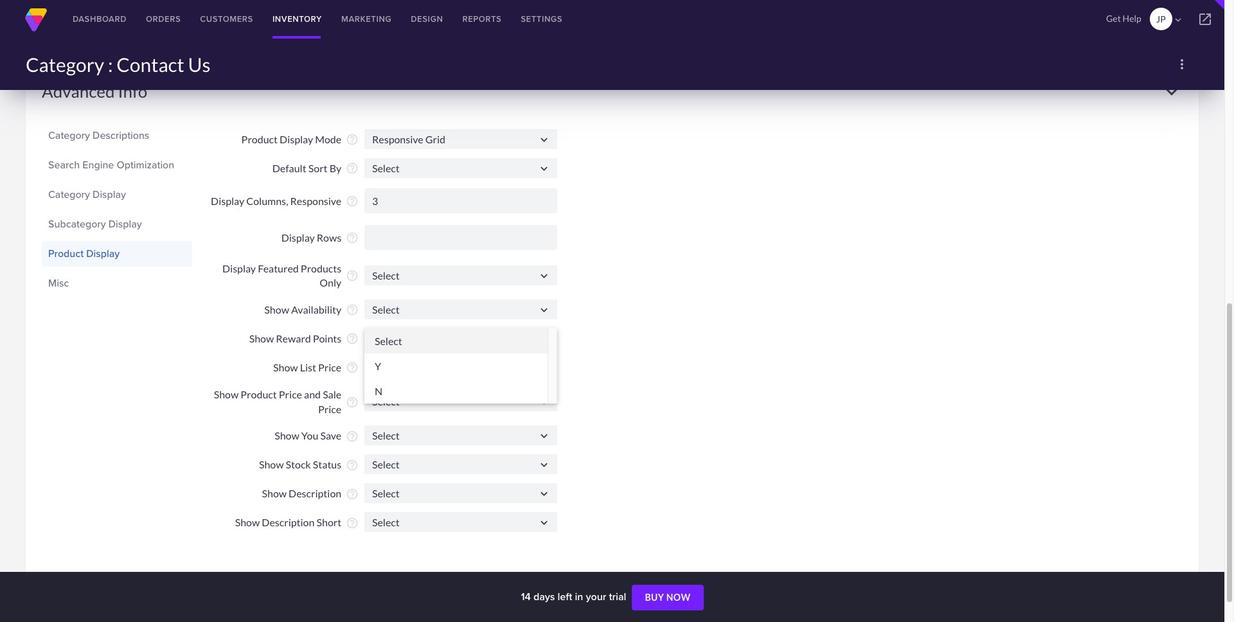 Task type: describe. For each thing, give the bounding box(es) containing it.
you
[[301, 430, 319, 442]]

show for show description short help_outline
[[235, 517, 260, 529]]

show you save help_outline
[[275, 430, 359, 443]]

sale
[[323, 388, 342, 401]]

category descriptions
[[48, 128, 149, 142]]

product display
[[48, 246, 120, 261]]

category display link
[[48, 184, 186, 205]]

dashboard link
[[63, 0, 136, 39]]

advanced
[[42, 81, 115, 101]]

your
[[586, 590, 607, 604]]

more_vert button
[[1170, 51, 1195, 77]]

product display link
[[48, 243, 186, 265]]

in
[[575, 590, 583, 604]]

subcategory
[[48, 216, 106, 231]]

only
[[320, 277, 342, 289]]

 for show stock status help_outline
[[538, 458, 551, 472]]

category for category descriptions
[[48, 128, 90, 142]]

category for category display
[[48, 187, 90, 202]]

description for short
[[262, 517, 315, 529]]

help
[[1123, 13, 1142, 24]]

help_outline inside show you save help_outline
[[346, 430, 359, 443]]

:
[[108, 53, 113, 76]]

 for show description help_outline
[[538, 487, 551, 501]]

help_outline inside show product price and sale price help_outline
[[346, 396, 359, 409]]

show description short help_outline
[[235, 517, 359, 530]]

display inside the display rows help_outline
[[281, 232, 315, 244]]

help_outline inside the show description help_outline
[[346, 488, 359, 501]]

search engine optimization link
[[48, 154, 186, 176]]

availability
[[291, 304, 342, 316]]

product inside show product price and sale price help_outline
[[241, 388, 277, 401]]

category descriptions link
[[48, 124, 186, 146]]

 for show description short help_outline
[[538, 516, 551, 530]]

 for default sort by help_outline
[[538, 162, 551, 175]]

2 add from the left
[[213, 12, 233, 22]]

14 days left in your trial
[[521, 590, 629, 604]]

 for product display mode help_outline
[[538, 133, 551, 146]]

 link
[[1186, 0, 1225, 39]]

orders
[[146, 13, 181, 25]]

show for show description help_outline
[[262, 488, 287, 500]]

product for product display mode help_outline
[[242, 133, 278, 145]]

now
[[667, 592, 691, 603]]

reward
[[276, 333, 311, 345]]

show availability help_outline
[[265, 304, 359, 317]]

expand_more
[[1161, 81, 1183, 103]]

marketing
[[341, 13, 392, 25]]

display down the subcategory display
[[86, 246, 120, 261]]

contact
[[117, 53, 184, 76]]

display inside display columns, responsive help_outline
[[211, 195, 244, 207]]

get help
[[1107, 13, 1142, 24]]

sort
[[308, 162, 328, 174]]

price for help_outline
[[318, 362, 342, 374]]

days
[[534, 590, 555, 604]]

1 add from the left
[[69, 12, 89, 22]]

product display mode help_outline
[[242, 133, 359, 146]]

select
[[375, 335, 402, 347]]

7  from the top
[[538, 395, 551, 409]]

help_outline inside show reward points help_outline
[[346, 333, 359, 346]]

display featured products only help_outline
[[222, 262, 359, 289]]

search
[[48, 157, 80, 172]]

display columns, responsive help_outline
[[211, 195, 359, 208]]

products
[[301, 262, 342, 275]]

short
[[317, 517, 342, 529]]

default
[[273, 162, 307, 174]]

show for show availability help_outline
[[265, 304, 289, 316]]

help_outline inside show stock status help_outline
[[346, 459, 359, 472]]



Task type: vqa. For each thing, say whether or not it's contained in the screenshot.
the Category in the Category Descriptions link
yes



Task type: locate. For each thing, give the bounding box(es) containing it.
show for show stock status help_outline
[[259, 459, 284, 471]]

show reward points help_outline
[[249, 333, 359, 346]]

status
[[313, 459, 342, 471]]

8 help_outline from the top
[[346, 362, 359, 375]]

price for and
[[279, 388, 302, 401]]

1 vertical spatial description
[[262, 517, 315, 529]]

display left rows at left
[[281, 232, 315, 244]]

price inside the "show list price help_outline"
[[318, 362, 342, 374]]

show description help_outline
[[262, 488, 359, 501]]

trial
[[609, 590, 627, 604]]

columns,
[[246, 195, 288, 207]]

show for show you save help_outline
[[275, 430, 299, 442]]

misc link
[[48, 272, 186, 294]]

7 help_outline from the top
[[346, 333, 359, 346]]

price down sale
[[318, 403, 342, 415]]

help_outline right responsive at the top left of the page
[[346, 195, 359, 208]]

show inside show availability help_outline
[[265, 304, 289, 316]]

 for show reward points help_outline
[[538, 332, 551, 346]]

description for help_outline
[[289, 488, 342, 500]]

show inside show stock status help_outline
[[259, 459, 284, 471]]

help_outline right status
[[346, 459, 359, 472]]

category display
[[48, 187, 126, 202]]

show
[[265, 304, 289, 316], [249, 333, 274, 345], [273, 362, 298, 374], [214, 388, 239, 401], [275, 430, 299, 442], [259, 459, 284, 471], [262, 488, 287, 500], [235, 517, 260, 529]]

product
[[242, 133, 278, 145], [48, 246, 84, 261], [241, 388, 277, 401]]

jp
[[1157, 14, 1166, 24]]

5  from the top
[[538, 332, 551, 346]]

0 vertical spatial description
[[289, 488, 342, 500]]

save
[[321, 430, 342, 442]]

show for show product price and sale price help_outline
[[214, 388, 239, 401]]

1 horizontal spatial add link
[[201, 4, 246, 30]]

1 help_outline from the top
[[346, 133, 359, 146]]

show stock status help_outline
[[259, 459, 359, 472]]

category down "search"
[[48, 187, 90, 202]]

product for product display
[[48, 246, 84, 261]]

points
[[313, 333, 342, 345]]

engine
[[83, 157, 114, 172]]

display inside display featured products only help_outline
[[222, 262, 256, 275]]

category
[[26, 53, 104, 76], [48, 128, 90, 142], [48, 187, 90, 202]]

advanced info
[[42, 81, 147, 101]]

optimization
[[117, 157, 174, 172]]

1  from the top
[[538, 133, 551, 146]]

and
[[304, 388, 321, 401]]


[[1173, 14, 1184, 26]]

add
[[69, 12, 89, 22], [213, 12, 233, 22]]

1 vertical spatial price
[[279, 388, 302, 401]]

help_outline inside default sort by help_outline
[[346, 162, 359, 175]]

subcategory display
[[48, 216, 142, 231]]

2 add link from the left
[[201, 4, 246, 30]]

price right 'list'
[[318, 362, 342, 374]]

help_outline right short
[[346, 517, 359, 530]]

dashboard
[[73, 13, 127, 25]]

show product price and sale price help_outline
[[214, 388, 359, 415]]

display left columns,
[[211, 195, 244, 207]]

category : contact us
[[26, 53, 211, 76]]

0 vertical spatial category
[[26, 53, 104, 76]]

2 vertical spatial product
[[241, 388, 277, 401]]

display inside product display mode help_outline
[[280, 133, 313, 145]]

 for display featured products only help_outline
[[538, 269, 551, 283]]

n
[[375, 385, 383, 397]]

1 horizontal spatial add
[[213, 12, 233, 22]]

add right orders
[[213, 12, 233, 22]]

help_outline inside product display mode help_outline
[[346, 133, 359, 146]]

y
[[375, 360, 381, 372]]

help_outline inside the "show list price help_outline"
[[346, 362, 359, 375]]

description
[[289, 488, 342, 500], [262, 517, 315, 529]]

list
[[300, 362, 316, 374]]

1 vertical spatial product
[[48, 246, 84, 261]]

13 help_outline from the top
[[346, 517, 359, 530]]

display rows help_outline
[[281, 232, 359, 245]]

help_outline inside show description short help_outline
[[346, 517, 359, 530]]

buy
[[645, 592, 665, 603]]

3  from the top
[[538, 269, 551, 283]]

featured
[[258, 262, 299, 275]]

descriptions
[[93, 128, 149, 142]]

description down show stock status help_outline
[[289, 488, 342, 500]]

8  from the top
[[538, 429, 551, 443]]

help_outline
[[346, 133, 359, 146], [346, 162, 359, 175], [346, 195, 359, 208], [346, 232, 359, 245], [346, 270, 359, 283], [346, 304, 359, 317], [346, 333, 359, 346], [346, 362, 359, 375], [346, 396, 359, 409], [346, 430, 359, 443], [346, 459, 359, 472], [346, 488, 359, 501], [346, 517, 359, 530]]

14
[[521, 590, 531, 604]]

price left and
[[279, 388, 302, 401]]

1 add link from the left
[[57, 4, 102, 30]]

add link up category : contact us
[[57, 4, 102, 30]]

show inside the "show list price help_outline"
[[273, 362, 298, 374]]

5 help_outline from the top
[[346, 270, 359, 283]]

category up 'advanced'
[[26, 53, 104, 76]]

display down category display link
[[109, 216, 142, 231]]

buy now link
[[632, 585, 704, 611]]

0 horizontal spatial add
[[69, 12, 89, 22]]

help_outline right the save at the left of the page
[[346, 430, 359, 443]]

0 vertical spatial price
[[318, 362, 342, 374]]


[[538, 133, 551, 146], [538, 162, 551, 175], [538, 269, 551, 283], [538, 303, 551, 317], [538, 332, 551, 346], [538, 361, 551, 375], [538, 395, 551, 409], [538, 429, 551, 443], [538, 458, 551, 472], [538, 487, 551, 501], [538, 516, 551, 530]]

help_outline right sale
[[346, 396, 359, 409]]

show inside show product price and sale price help_outline
[[214, 388, 239, 401]]

help_outline inside show availability help_outline
[[346, 304, 359, 317]]

stock
[[286, 459, 311, 471]]

None text field
[[365, 158, 558, 178], [365, 426, 558, 446], [365, 455, 558, 475], [365, 158, 558, 178], [365, 426, 558, 446], [365, 455, 558, 475]]

help_outline right points
[[346, 333, 359, 346]]

2 vertical spatial category
[[48, 187, 90, 202]]

6  from the top
[[538, 361, 551, 375]]

buy now
[[645, 592, 691, 603]]

help_outline inside display columns, responsive help_outline
[[346, 195, 359, 208]]

price
[[318, 362, 342, 374], [279, 388, 302, 401], [318, 403, 342, 415]]

settings
[[521, 13, 563, 25]]

help_outline right 'by'
[[346, 162, 359, 175]]

mode
[[315, 133, 342, 145]]

category for category : contact us
[[26, 53, 104, 76]]

6 help_outline from the top
[[346, 304, 359, 317]]

0 vertical spatial product
[[242, 133, 278, 145]]

product up misc
[[48, 246, 84, 261]]

show inside show description short help_outline
[[235, 517, 260, 529]]

 for show you save help_outline
[[538, 429, 551, 443]]

2 vertical spatial price
[[318, 403, 342, 415]]

customers
[[200, 13, 253, 25]]

product up default
[[242, 133, 278, 145]]

None number field
[[365, 188, 558, 213], [365, 225, 558, 250], [365, 188, 558, 213], [365, 225, 558, 250]]

10 help_outline from the top
[[346, 430, 359, 443]]

12 help_outline from the top
[[346, 488, 359, 501]]

inventory
[[273, 13, 322, 25]]

None text field
[[365, 129, 558, 149], [365, 265, 558, 285], [365, 299, 558, 319], [365, 484, 558, 503], [365, 512, 558, 532], [365, 129, 558, 149], [365, 265, 558, 285], [365, 299, 558, 319], [365, 484, 558, 503], [365, 512, 558, 532]]

2  from the top
[[538, 162, 551, 175]]

description inside the show description help_outline
[[289, 488, 342, 500]]

help_outline left y
[[346, 362, 359, 375]]

us
[[188, 53, 211, 76]]

help_outline inside the display rows help_outline
[[346, 232, 359, 245]]

help_outline right rows at left
[[346, 232, 359, 245]]

product left and
[[241, 388, 277, 401]]

11  from the top
[[538, 516, 551, 530]]

help_outline down show stock status help_outline
[[346, 488, 359, 501]]

10  from the top
[[538, 487, 551, 501]]

display up default
[[280, 133, 313, 145]]

description inside show description short help_outline
[[262, 517, 315, 529]]

default sort by help_outline
[[273, 162, 359, 175]]

help_outline right availability
[[346, 304, 359, 317]]

left
[[558, 590, 572, 604]]

reports
[[463, 13, 502, 25]]

help_outline right only
[[346, 270, 359, 283]]

product inside product display mode help_outline
[[242, 133, 278, 145]]

display down search engine optimization
[[93, 187, 126, 202]]

show for show reward points help_outline
[[249, 333, 274, 345]]

0 horizontal spatial add link
[[57, 4, 102, 30]]


[[1198, 12, 1213, 27]]

rows
[[317, 232, 342, 244]]

4 help_outline from the top
[[346, 232, 359, 245]]

subcategory display link
[[48, 213, 186, 235]]

2 help_outline from the top
[[346, 162, 359, 175]]

design
[[411, 13, 443, 25]]

responsive
[[290, 195, 342, 207]]

add up category : contact us
[[69, 12, 89, 22]]

add link up us
[[201, 4, 246, 30]]

display
[[280, 133, 313, 145], [93, 187, 126, 202], [211, 195, 244, 207], [109, 216, 142, 231], [281, 232, 315, 244], [86, 246, 120, 261], [222, 262, 256, 275]]

1 vertical spatial category
[[48, 128, 90, 142]]

show inside show reward points help_outline
[[249, 333, 274, 345]]

3 help_outline from the top
[[346, 195, 359, 208]]

category up "search"
[[48, 128, 90, 142]]

help_outline right "mode" on the top
[[346, 133, 359, 146]]

description down the show description help_outline
[[262, 517, 315, 529]]

9 help_outline from the top
[[346, 396, 359, 409]]

misc
[[48, 276, 69, 290]]

11 help_outline from the top
[[346, 459, 359, 472]]

help_outline inside display featured products only help_outline
[[346, 270, 359, 283]]

info
[[118, 81, 147, 101]]

 for show availability help_outline
[[538, 303, 551, 317]]

display left featured
[[222, 262, 256, 275]]

get
[[1107, 13, 1121, 24]]

show for show list price help_outline
[[273, 362, 298, 374]]

by
[[330, 162, 342, 174]]

add link
[[57, 4, 102, 30], [201, 4, 246, 30]]

show list price help_outline
[[273, 362, 359, 375]]

search engine optimization
[[48, 157, 174, 172]]

9  from the top
[[538, 458, 551, 472]]

show inside show you save help_outline
[[275, 430, 299, 442]]

more_vert
[[1175, 57, 1190, 72]]

show inside the show description help_outline
[[262, 488, 287, 500]]

4  from the top
[[538, 303, 551, 317]]



